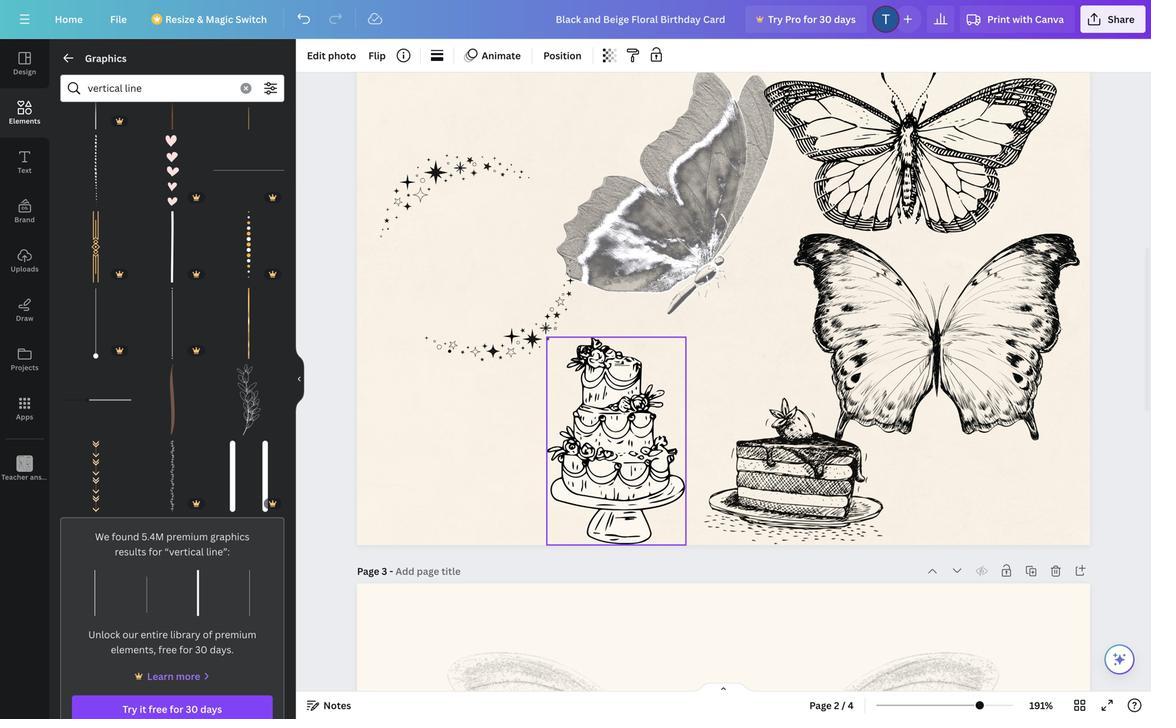 Task type: describe. For each thing, give the bounding box(es) containing it.
photo
[[328, 49, 356, 62]]

try it free for 30 days
[[123, 703, 222, 716]]

switch
[[236, 13, 267, 26]]

more
[[176, 670, 200, 683]]

Page title text field
[[396, 565, 462, 578]]

learn more
[[147, 670, 200, 683]]

projects
[[11, 363, 39, 372]]

flip
[[369, 49, 386, 62]]

answer
[[30, 473, 54, 482]]

lined wireframe slider image
[[60, 365, 131, 436]]

hearts cute vertical line drawing image
[[137, 135, 208, 206]]

brand button
[[0, 187, 49, 236]]

try for try it free for 30 days
[[123, 703, 137, 716]]

edit photo button
[[302, 45, 362, 66]]

share button
[[1081, 5, 1146, 33]]

30 inside 'main' menu bar
[[820, 13, 832, 26]]

we
[[95, 530, 109, 543]]

unlock
[[88, 628, 120, 642]]

teacher
[[1, 473, 28, 482]]

try pro for 30 days
[[768, 13, 856, 26]]

found
[[112, 530, 139, 543]]

try pro for 30 days button
[[746, 5, 867, 33]]

projects button
[[0, 335, 49, 384]]

side panel tab list
[[0, 39, 71, 494]]

elements,
[[111, 644, 156, 657]]

library
[[170, 628, 201, 642]]

for inside unlock our entire library of premium elements, free for 30 days.
[[179, 644, 193, 657]]

uploads
[[11, 265, 39, 274]]

elements
[[9, 117, 41, 126]]

animate button
[[460, 45, 526, 66]]

file
[[110, 13, 127, 26]]

of
[[203, 628, 212, 642]]

position
[[544, 49, 582, 62]]

free inside unlock our entire library of premium elements, free for 30 days.
[[158, 644, 177, 657]]

dotted vertical line image
[[213, 212, 284, 283]]

vertical border text divider art deco line icon image
[[60, 212, 131, 283]]

"vertical
[[165, 545, 204, 558]]

print with canva
[[988, 13, 1064, 26]]

learn more button
[[132, 669, 213, 685]]

try it free for 30 days button
[[72, 696, 273, 720]]

canva
[[1035, 13, 1064, 26]]

draw button
[[0, 286, 49, 335]]

2 vertical spatial 30
[[186, 703, 198, 716]]

pro
[[785, 13, 801, 26]]

/
[[842, 699, 846, 712]]

resize & magic switch button
[[143, 5, 278, 33]]

-
[[390, 565, 393, 578]]

edit photo
[[307, 49, 356, 62]]

keys
[[56, 473, 71, 482]]

brown vertical line image
[[137, 365, 208, 436]]

file button
[[99, 5, 138, 33]]

resize & magic switch
[[165, 13, 267, 26]]

share
[[1108, 13, 1135, 26]]

design
[[13, 67, 36, 76]]

2
[[834, 699, 840, 712]]



Task type: vqa. For each thing, say whether or not it's contained in the screenshot.
Front
no



Task type: locate. For each thing, give the bounding box(es) containing it.
main menu bar
[[0, 0, 1151, 39]]

our
[[123, 628, 138, 642]]

vertical pattern image
[[60, 441, 131, 512]]

with
[[1013, 13, 1033, 26]]

page for page 2 / 4
[[810, 699, 832, 712]]

graphics
[[210, 530, 250, 543]]

&
[[197, 13, 203, 26]]

elements button
[[0, 88, 49, 138]]

we found 5.4m premium graphics results for "vertical line":
[[95, 530, 250, 558]]

0 vertical spatial 30
[[820, 13, 832, 26]]

position button
[[538, 45, 587, 66]]

;
[[24, 474, 26, 482]]

page left 2
[[810, 699, 832, 712]]

1 horizontal spatial try
[[768, 13, 783, 26]]

1 vertical spatial days
[[200, 703, 222, 716]]

page 2 / 4 button
[[804, 695, 859, 717]]

apps
[[16, 413, 33, 422]]

uploads button
[[0, 236, 49, 286]]

for down learn more
[[170, 703, 183, 716]]

30 down more
[[186, 703, 198, 716]]

page for page 3 -
[[357, 565, 379, 578]]

0 vertical spatial days
[[834, 13, 856, 26]]

premium inside unlock our entire library of premium elements, free for 30 days.
[[215, 628, 256, 642]]

premium up the "vertical
[[166, 530, 208, 543]]

1 vertical spatial 30
[[195, 644, 207, 657]]

animate
[[482, 49, 521, 62]]

30 inside unlock our entire library of premium elements, free for 30 days.
[[195, 644, 207, 657]]

Design title text field
[[545, 5, 740, 33]]

premium inside 'we found 5.4m premium graphics results for "vertical line":'
[[166, 530, 208, 543]]

graphics
[[85, 52, 127, 65]]

0 horizontal spatial days
[[200, 703, 222, 716]]

days inside 'main' menu bar
[[834, 13, 856, 26]]

flip button
[[363, 45, 391, 66]]

191%
[[1030, 699, 1053, 712]]

text button
[[0, 138, 49, 187]]

try left pro
[[768, 13, 783, 26]]

for inside 'main' menu bar
[[804, 13, 817, 26]]

30
[[820, 13, 832, 26], [195, 644, 207, 657], [186, 703, 198, 716]]

0 horizontal spatial try
[[123, 703, 137, 716]]

Search graphics search field
[[88, 75, 232, 101]]

for down the library
[[179, 644, 193, 657]]

line":
[[206, 545, 230, 558]]

teacher answer keys
[[1, 473, 71, 482]]

for
[[804, 13, 817, 26], [149, 545, 162, 558], [179, 644, 193, 657], [170, 703, 183, 716]]

30 right pro
[[820, 13, 832, 26]]

notes
[[323, 699, 351, 712]]

magic
[[206, 13, 233, 26]]

premium
[[166, 530, 208, 543], [215, 628, 256, 642]]

free down entire
[[158, 644, 177, 657]]

191% button
[[1019, 695, 1064, 717]]

1 vertical spatial premium
[[215, 628, 256, 642]]

30 down of on the left of the page
[[195, 644, 207, 657]]

copper line image
[[137, 58, 208, 130]]

page
[[357, 565, 379, 578], [810, 699, 832, 712]]

notes button
[[302, 695, 357, 717]]

1 horizontal spatial days
[[834, 13, 856, 26]]

design button
[[0, 39, 49, 88]]

premium up 'days.'
[[215, 628, 256, 642]]

text
[[18, 166, 32, 175]]

5.4m
[[142, 530, 164, 543]]

show pages image
[[691, 683, 757, 694]]

free
[[158, 644, 177, 657], [149, 703, 167, 716]]

canva assistant image
[[1112, 652, 1128, 668]]

1 horizontal spatial premium
[[215, 628, 256, 642]]

home link
[[44, 5, 94, 33]]

page left 3
[[357, 565, 379, 578]]

1 horizontal spatial page
[[810, 699, 832, 712]]

try
[[768, 13, 783, 26], [123, 703, 137, 716]]

0 horizontal spatial page
[[357, 565, 379, 578]]

0 vertical spatial free
[[158, 644, 177, 657]]

print
[[988, 13, 1010, 26]]

hide image
[[295, 346, 304, 412]]

gold vertical lines image
[[213, 58, 284, 130]]

draw
[[16, 314, 33, 323]]

for right pro
[[804, 13, 817, 26]]

days down more
[[200, 703, 222, 716]]

try for try pro for 30 days
[[768, 13, 783, 26]]

learn
[[147, 670, 174, 683]]

1 vertical spatial free
[[149, 703, 167, 716]]

page 3 -
[[357, 565, 396, 578]]

4
[[848, 699, 854, 712]]

edit
[[307, 49, 326, 62]]

free right it
[[149, 703, 167, 716]]

1 vertical spatial page
[[810, 699, 832, 712]]

try left it
[[123, 703, 137, 716]]

page 2 / 4
[[810, 699, 854, 712]]

unlock our entire library of premium elements, free for 30 days.
[[88, 628, 256, 657]]

0 vertical spatial try
[[768, 13, 783, 26]]

days.
[[210, 644, 234, 657]]

0 vertical spatial premium
[[166, 530, 208, 543]]

apps button
[[0, 384, 49, 434]]

try inside 'main' menu bar
[[768, 13, 783, 26]]

gold line image
[[213, 288, 284, 359]]

resize
[[165, 13, 195, 26]]

brand
[[14, 215, 35, 224]]

days right pro
[[834, 13, 856, 26]]

page inside button
[[810, 699, 832, 712]]

print with canva button
[[960, 5, 1075, 33]]

for inside 'we found 5.4m premium graphics results for "vertical line":'
[[149, 545, 162, 558]]

for down 5.4m
[[149, 545, 162, 558]]

days
[[834, 13, 856, 26], [200, 703, 222, 716]]

free inside button
[[149, 703, 167, 716]]

3
[[382, 565, 387, 578]]

group
[[60, 58, 131, 130], [137, 58, 208, 130], [213, 58, 284, 130], [60, 127, 131, 206], [137, 135, 208, 206], [213, 135, 284, 206], [137, 203, 208, 283], [213, 203, 284, 283], [60, 212, 131, 283], [60, 280, 131, 359], [137, 280, 208, 359], [213, 280, 284, 359], [60, 365, 131, 436], [137, 365, 208, 436], [213, 433, 284, 512], [60, 441, 131, 512], [137, 441, 208, 512]]

home
[[55, 13, 83, 26]]

entire
[[141, 628, 168, 642]]

0 horizontal spatial premium
[[166, 530, 208, 543]]

1 vertical spatial try
[[123, 703, 137, 716]]

results
[[115, 545, 146, 558]]

0 vertical spatial page
[[357, 565, 379, 578]]

it
[[140, 703, 146, 716]]



